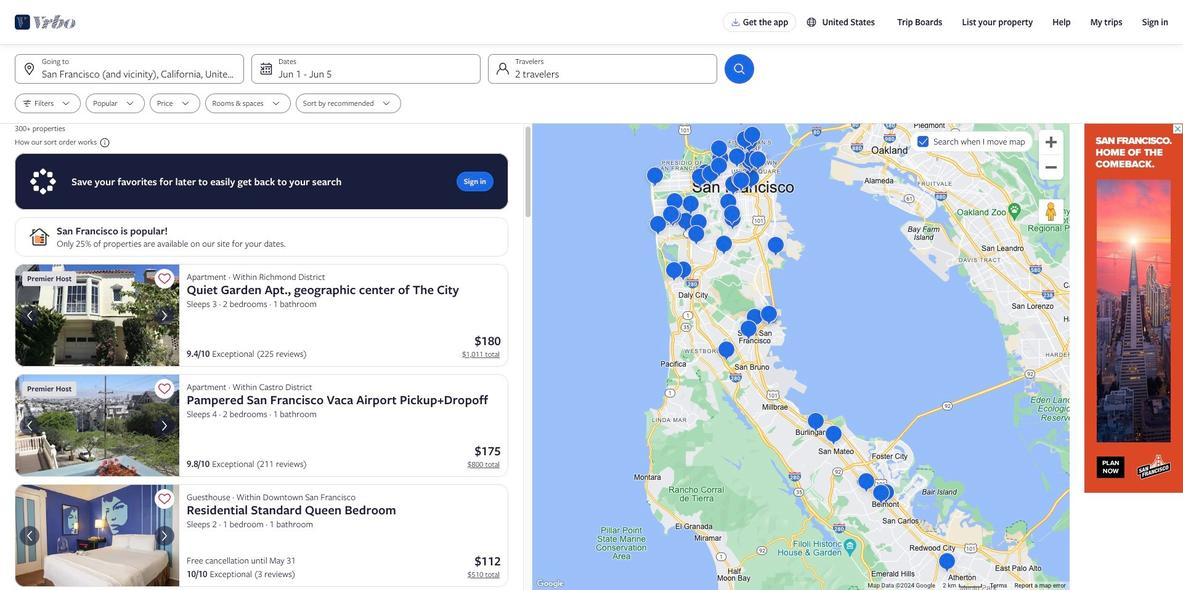 Task type: vqa. For each thing, say whether or not it's contained in the screenshot.
Download the app button image
yes



Task type: describe. For each thing, give the bounding box(es) containing it.
our sunny facade image
[[15, 264, 179, 367]]

vrbo logo image
[[15, 12, 76, 32]]

download the app button image
[[731, 17, 740, 27]]

search image
[[732, 62, 747, 76]]

show previous image for quiet garden apt., geographic center of the city image
[[22, 308, 37, 323]]

bedroom image
[[15, 485, 179, 588]]

show previous image for pampered san francisco vaca airport pickup+dropoff image
[[22, 419, 37, 433]]

map region
[[532, 124, 1070, 591]]

show next image for pampered san francisco vaca airport pickup+dropoff image
[[157, 419, 172, 433]]



Task type: locate. For each thing, give the bounding box(es) containing it.
small image
[[97, 137, 110, 149]]

show next image for quiet garden apt., geographic center of the city image
[[157, 308, 172, 323]]

show next image for residential standard queen bedroom image
[[157, 529, 172, 544]]

small image
[[806, 17, 817, 28]]

google image
[[535, 579, 565, 591]]

view of the fog from table with a view image
[[15, 375, 179, 478]]

show previous image for residential standard queen bedroom image
[[22, 529, 37, 544]]



